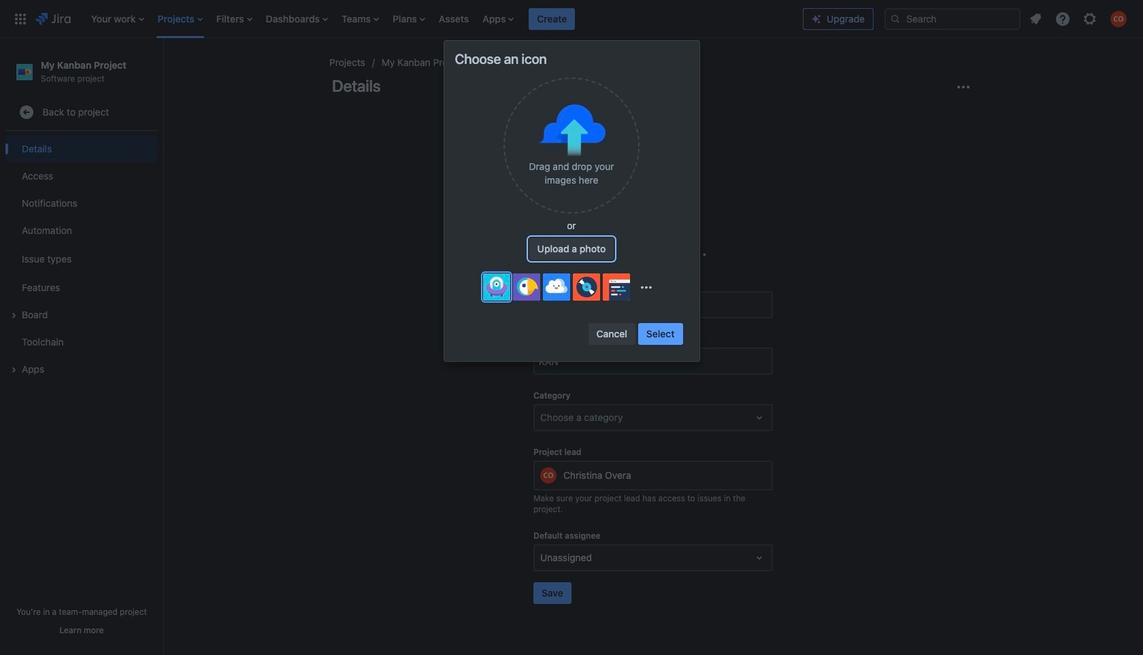 Task type: locate. For each thing, give the bounding box(es) containing it.
upload image image
[[538, 104, 606, 157]]

sidebar element
[[0, 38, 163, 655]]

project avatar image
[[610, 114, 697, 201]]

None field
[[535, 293, 772, 317], [535, 349, 772, 374], [535, 293, 772, 317], [535, 349, 772, 374]]

select a default avatar option group
[[483, 274, 633, 301]]

dialog
[[444, 41, 699, 361]]

jira image
[[35, 11, 71, 27], [35, 11, 71, 27]]

banner
[[0, 0, 1143, 38]]

list
[[84, 0, 803, 38], [1023, 6, 1135, 31]]

None search field
[[884, 8, 1021, 30]]

1 horizontal spatial group
[[588, 323, 683, 345]]

primary element
[[8, 0, 803, 38]]

open image
[[751, 550, 767, 566]]

group inside the sidebar element
[[5, 131, 158, 387]]

0 horizontal spatial group
[[5, 131, 158, 387]]

group
[[5, 131, 158, 387], [588, 323, 683, 345]]

list item
[[87, 0, 148, 38], [153, 0, 207, 38], [212, 0, 256, 38], [262, 0, 332, 38], [337, 0, 383, 38], [388, 0, 429, 38], [529, 0, 575, 38], [478, 8, 518, 30]]



Task type: describe. For each thing, give the bounding box(es) containing it.
drag and drop your images here element
[[514, 160, 629, 187]]

Search field
[[884, 8, 1021, 30]]

list item inside primary element
[[478, 8, 518, 30]]

0 horizontal spatial list
[[84, 0, 803, 38]]

show more image
[[635, 276, 657, 298]]

search image
[[890, 13, 901, 24]]

1 horizontal spatial list
[[1023, 6, 1135, 31]]

open image
[[751, 410, 767, 426]]



Task type: vqa. For each thing, say whether or not it's contained in the screenshot.
group
yes



